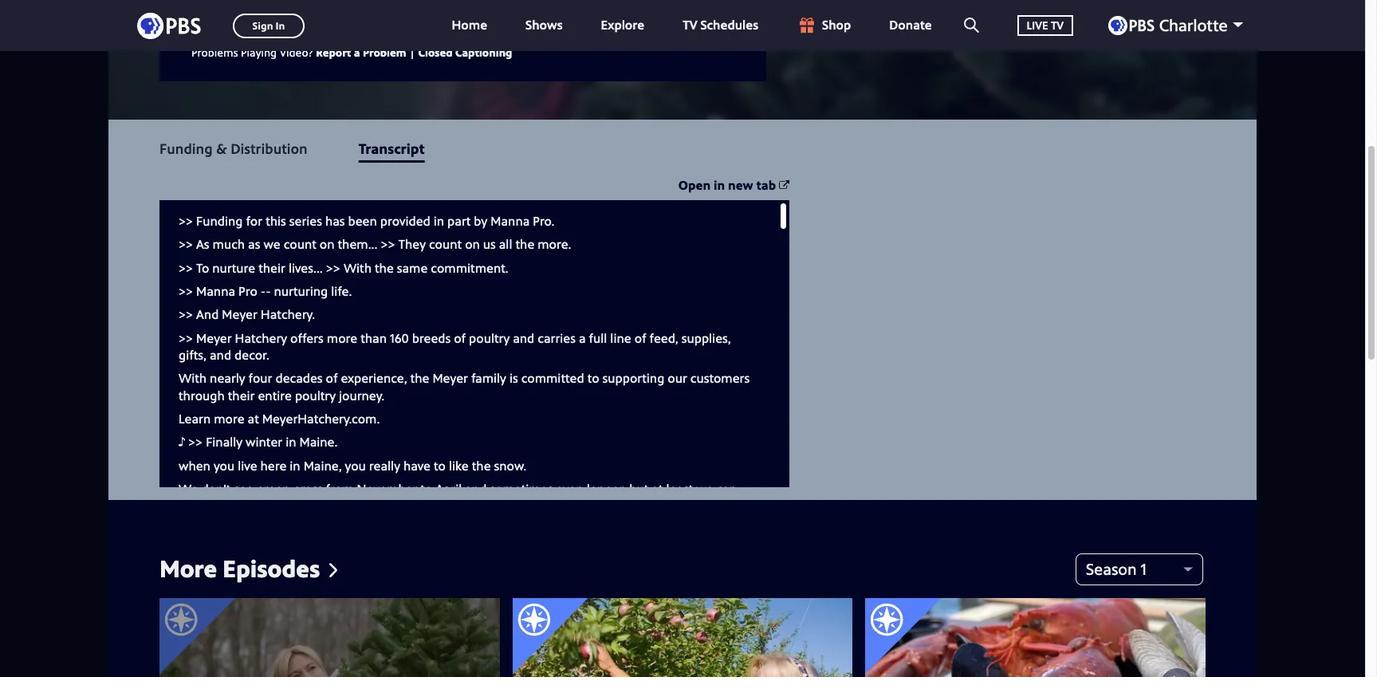 Task type: vqa. For each thing, say whether or not it's contained in the screenshot.
Home link
yes



Task type: locate. For each thing, give the bounding box(es) containing it.
a left full
[[579, 329, 586, 347]]

problems playing video? report a problem | closed captioning
[[191, 44, 512, 59]]

tv right live
[[1051, 17, 1064, 32]]

>> right ♪
[[188, 433, 203, 451]]

and
[[513, 329, 535, 347], [210, 346, 231, 364], [465, 480, 487, 498]]

a left white
[[300, 497, 307, 515]]

0 horizontal spatial with
[[179, 370, 207, 387]]

november
[[357, 480, 417, 498]]

shows link
[[510, 0, 579, 51]]

have
[[404, 457, 431, 474]]

pbs charlotte image
[[1109, 16, 1228, 35]]

on down has
[[320, 236, 335, 253]]

1 vertical spatial their
[[228, 387, 255, 404]]

1 vertical spatial meyer
[[196, 329, 232, 347]]

can
[[717, 480, 737, 498]]

0 horizontal spatial a
[[300, 497, 307, 515]]

pro.
[[533, 212, 555, 230]]

0 vertical spatial meyer
[[222, 306, 258, 323]]

at
[[248, 410, 259, 428], [652, 480, 663, 498]]

settings
[[309, 6, 358, 23]]

tab
[[757, 176, 776, 194]]

explore link
[[585, 0, 661, 51]]

more
[[160, 552, 217, 585]]

0 vertical spatial we
[[264, 236, 281, 253]]

1 horizontal spatial we
[[697, 480, 714, 498]]

closed
[[418, 44, 453, 59]]

1 vertical spatial manna
[[196, 282, 235, 300]]

entire
[[258, 387, 292, 404]]

poultry
[[469, 329, 510, 347], [295, 387, 336, 404]]

same
[[397, 259, 428, 277]]

we left 'can'
[[697, 480, 714, 498]]

you up from
[[345, 457, 366, 474]]

in
[[714, 176, 725, 194], [434, 212, 444, 230], [286, 433, 296, 451], [290, 457, 300, 474]]

like
[[449, 457, 469, 474]]

♪
[[179, 433, 185, 451]]

meyer
[[222, 306, 258, 323], [196, 329, 232, 347], [433, 370, 468, 387]]

>> left as
[[179, 236, 193, 253]]

0 vertical spatial more
[[327, 329, 358, 347]]

0 vertical spatial manna
[[491, 212, 530, 230]]

see
[[234, 480, 253, 498]]

funding
[[160, 139, 213, 158], [196, 212, 243, 230]]

of right breeds
[[454, 329, 466, 347]]

funding inside tab list
[[160, 139, 213, 158]]

tv left schedules
[[683, 16, 698, 34]]

count down part
[[429, 236, 462, 253]]

>> up through
[[179, 329, 193, 347]]

pbs image
[[137, 8, 201, 43]]

0 vertical spatial poultry
[[469, 329, 510, 347]]

always
[[179, 497, 217, 515]]

captioning
[[455, 44, 512, 59]]

1 horizontal spatial a
[[354, 44, 360, 59]]

much
[[213, 236, 245, 253]]

1 horizontal spatial to
[[434, 457, 446, 474]]

1 horizontal spatial with
[[344, 259, 372, 277]]

open in new tab link
[[679, 176, 790, 194]]

1 vertical spatial funding
[[196, 212, 243, 230]]

to
[[588, 370, 600, 387], [434, 457, 446, 474], [421, 480, 433, 498]]

to left april
[[421, 480, 433, 498]]

search image
[[964, 18, 979, 33]]

transcript link
[[359, 139, 425, 158]]

meyer down and
[[196, 329, 232, 347]]

to
[[196, 259, 209, 277]]

than
[[361, 329, 387, 347]]

a right report
[[354, 44, 360, 59]]

funding left &
[[160, 139, 213, 158]]

2 vertical spatial a
[[300, 497, 307, 515]]

0 vertical spatial a
[[354, 44, 360, 59]]

supplies,
[[682, 329, 731, 347]]

as
[[248, 236, 260, 253]]

and right april
[[465, 480, 487, 498]]

and left carries at the left of page
[[513, 329, 535, 347]]

2 vertical spatial to
[[421, 480, 433, 498]]

0 horizontal spatial we
[[264, 236, 281, 253]]

of right line
[[635, 329, 647, 347]]

meyer left family
[[433, 370, 468, 387]]

be
[[220, 497, 235, 515]]

2 vertical spatial meyer
[[433, 370, 468, 387]]

their left the entire
[[228, 387, 255, 404]]

0 horizontal spatial you
[[214, 457, 235, 474]]

1 horizontal spatial passport image
[[866, 598, 942, 674]]

1 vertical spatial to
[[434, 457, 446, 474]]

more up finally
[[214, 410, 245, 428]]

1 vertical spatial with
[[179, 370, 207, 387]]

-
[[261, 282, 266, 300], [266, 282, 271, 300]]

meyer down pro
[[222, 306, 258, 323]]

count
[[284, 236, 317, 253], [429, 236, 462, 253]]

from
[[326, 480, 354, 498]]

0 horizontal spatial count
[[284, 236, 317, 253]]

to left supporting
[[588, 370, 600, 387]]

the down breeds
[[410, 370, 429, 387]]

explore
[[601, 16, 645, 34]]

playing
[[241, 44, 277, 59]]

the right all at the left
[[516, 236, 535, 253]]

for
[[246, 212, 263, 230]]

finally
[[206, 433, 243, 451]]

more episodes link
[[160, 552, 338, 585]]

breeds
[[412, 329, 451, 347]]

in right here
[[290, 457, 300, 474]]

count up lives...
[[284, 236, 317, 253]]

1 horizontal spatial manna
[[491, 212, 530, 230]]

0 vertical spatial funding
[[160, 139, 213, 158]]

passport image
[[513, 598, 589, 674], [866, 598, 942, 674]]

of right the decades
[[326, 370, 338, 387]]

0 vertical spatial to
[[588, 370, 600, 387]]

their down 'as'
[[259, 259, 285, 277]]

1 vertical spatial poultry
[[295, 387, 336, 404]]

0 vertical spatial at
[[248, 410, 259, 428]]

to left the like
[[434, 457, 446, 474]]

1 passport image from the left
[[513, 598, 589, 674]]

at right but
[[652, 480, 663, 498]]

they
[[399, 236, 426, 253]]

we right 'as'
[[264, 236, 281, 253]]

here
[[260, 457, 287, 474]]

in left part
[[434, 212, 444, 230]]

shop
[[822, 16, 851, 34]]

poultry up family
[[469, 329, 510, 347]]

decades
[[276, 370, 323, 387]]

0 vertical spatial with
[[344, 259, 372, 277]]

longer,
[[587, 480, 626, 498]]

and up nearly
[[210, 346, 231, 364]]

the right the like
[[472, 457, 491, 474]]

tab list
[[108, 119, 1257, 177]]

0 horizontal spatial passport image
[[513, 598, 589, 674]]

journey.
[[339, 387, 385, 404]]

with
[[344, 259, 372, 277], [179, 370, 207, 387]]

1 horizontal spatial at
[[652, 480, 663, 498]]

at up "winter"
[[248, 410, 259, 428]]

funding up "much"
[[196, 212, 243, 230]]

winter
[[246, 433, 283, 451]]

manna up all at the left
[[491, 212, 530, 230]]

with down gifts,
[[179, 370, 207, 387]]

more
[[327, 329, 358, 347], [214, 410, 245, 428]]

2 you from the left
[[345, 457, 366, 474]]

1 horizontal spatial count
[[429, 236, 462, 253]]

more left than
[[327, 329, 358, 347]]

we
[[264, 236, 281, 253], [697, 480, 714, 498]]

2 passport image from the left
[[866, 598, 942, 674]]

0 horizontal spatial poultry
[[295, 387, 336, 404]]

region
[[160, 598, 1206, 677]]

them...
[[338, 236, 378, 253]]

committed
[[521, 370, 584, 387]]

2 horizontal spatial to
[[588, 370, 600, 387]]

video thumbnail: welcome to my farm apple of my eye image
[[513, 598, 853, 677]]

2 - from the left
[[266, 282, 271, 300]]

0 horizontal spatial to
[[421, 480, 433, 498]]

our
[[668, 370, 687, 387]]

1 horizontal spatial you
[[345, 457, 366, 474]]

1 horizontal spatial poultry
[[469, 329, 510, 347]]

2 horizontal spatial a
[[579, 329, 586, 347]]

problem
[[363, 44, 406, 59]]

green
[[257, 480, 290, 498]]

report
[[316, 44, 351, 59]]

manna up and
[[196, 282, 235, 300]]

1 horizontal spatial tv
[[1051, 17, 1064, 32]]

0 horizontal spatial manna
[[196, 282, 235, 300]]

poultry up meyerhatchery.com. on the left of page
[[295, 387, 336, 404]]

0 vertical spatial their
[[259, 259, 285, 277]]

tv
[[683, 16, 698, 34], [1051, 17, 1064, 32]]

1 vertical spatial more
[[214, 410, 245, 428]]

a
[[354, 44, 360, 59], [579, 329, 586, 347], [300, 497, 307, 515]]

1 horizontal spatial more
[[327, 329, 358, 347]]

hatchery
[[235, 329, 287, 347]]

you left live
[[214, 457, 235, 474]]

1 horizontal spatial on
[[465, 236, 480, 253]]

1 on from the left
[[320, 236, 335, 253]]

on left "us" on the left top of the page
[[465, 236, 480, 253]]

sometimes
[[490, 480, 553, 498]]

0 horizontal spatial on
[[320, 236, 335, 253]]

0 horizontal spatial more
[[214, 410, 245, 428]]

>>
[[179, 212, 193, 230], [179, 236, 193, 253], [381, 236, 395, 253], [179, 259, 193, 277], [326, 259, 341, 277], [179, 282, 193, 300], [179, 306, 193, 323], [179, 329, 193, 347], [188, 433, 203, 451]]

episodes
[[223, 552, 320, 585]]

maine,
[[304, 457, 342, 474]]

christmas.
[[345, 497, 405, 515]]

with down them...
[[344, 259, 372, 277]]



Task type: describe. For each thing, give the bounding box(es) containing it.
more episodes
[[160, 552, 320, 585]]

1 vertical spatial a
[[579, 329, 586, 347]]

snow.
[[494, 457, 527, 474]]

supporting
[[603, 370, 665, 387]]

line
[[611, 329, 631, 347]]

the left "same"
[[375, 259, 394, 277]]

but
[[630, 480, 649, 498]]

1 vertical spatial at
[[652, 480, 663, 498]]

home
[[452, 16, 487, 34]]

open in new tab
[[679, 176, 779, 194]]

by
[[474, 212, 488, 230]]

transcript tab panel
[[108, 176, 1257, 515]]

160
[[390, 329, 409, 347]]

even
[[556, 480, 584, 498]]

2 count from the left
[[429, 236, 462, 253]]

in right "winter"
[[286, 433, 296, 451]]

funding & distribution link
[[160, 139, 308, 158]]

we
[[179, 480, 198, 498]]

video thumbnail: welcome to my farm lobster bake image
[[866, 598, 1206, 677]]

live
[[1027, 17, 1049, 32]]

passport image for 'video thumbnail: welcome to my farm lobster bake'
[[866, 598, 942, 674]]

>> left they
[[381, 236, 395, 253]]

hatchery.
[[261, 306, 315, 323]]

april
[[436, 480, 462, 498]]

full
[[589, 329, 607, 347]]

through
[[179, 387, 225, 404]]

|
[[409, 44, 416, 59]]

open
[[679, 176, 711, 194]]

family
[[471, 370, 506, 387]]

donate link
[[874, 0, 948, 51]]

us
[[483, 236, 496, 253]]

least
[[666, 480, 693, 498]]

shows
[[526, 16, 563, 34]]

live tv link
[[1002, 0, 1090, 51]]

video?
[[280, 44, 313, 59]]

>> left pro
[[179, 282, 193, 300]]

more.
[[538, 236, 572, 253]]

tv schedules
[[683, 16, 759, 34]]

live
[[238, 457, 257, 474]]

1 horizontal spatial and
[[465, 480, 487, 498]]

>> left and
[[179, 306, 193, 323]]

0 horizontal spatial tv
[[683, 16, 698, 34]]

>> funding for this series has been provided in part by manna pro. >> as much as we count on them... >> they count on us all the more. >> to nurture their lives... >> with the same commitment. >> manna pro -- nurturing life. >> and meyer hatchery. >> meyer hatchery offers more than 160 breeds of poultry and carries a full line of feed, supplies, gifts, and decor. with nearly four decades of experience, the meyer family is committed to supporting our customers through their entire poultry journey. learn more at meyerhatchery.com. ♪ >> finally winter in maine. when you live here in maine, you really have to like the snow. we don't see green grass from november to april and sometimes even longer, but at least we can always be assured of a white christmas.
[[179, 212, 750, 515]]

is
[[510, 370, 518, 387]]

play
[[282, 6, 306, 23]]

funding & distribution
[[160, 139, 308, 158]]

series
[[289, 212, 322, 230]]

1 you from the left
[[214, 457, 235, 474]]

>> up life.
[[326, 259, 341, 277]]

2 horizontal spatial and
[[513, 329, 535, 347]]

share:
[[565, 6, 602, 23]]

this
[[266, 212, 286, 230]]

when
[[179, 457, 211, 474]]

continuous
[[211, 6, 279, 23]]

really
[[369, 457, 400, 474]]

maine.
[[300, 433, 338, 451]]

next slide image
[[1165, 669, 1189, 677]]

live tv
[[1027, 17, 1064, 32]]

been
[[348, 212, 377, 230]]

has
[[325, 212, 345, 230]]

1 vertical spatial we
[[697, 480, 714, 498]]

commitment.
[[431, 259, 509, 277]]

carries
[[538, 329, 576, 347]]

0 horizontal spatial their
[[228, 387, 255, 404]]

0 horizontal spatial at
[[248, 410, 259, 428]]

1 horizontal spatial their
[[259, 259, 285, 277]]

feed,
[[650, 329, 679, 347]]

tab list containing funding & distribution
[[108, 119, 1257, 177]]

decor.
[[235, 346, 270, 364]]

meyerhatchery.com.
[[262, 410, 380, 428]]

as
[[196, 236, 209, 253]]

2 on from the left
[[465, 236, 480, 253]]

1 - from the left
[[261, 282, 266, 300]]

four
[[249, 370, 272, 387]]

0 horizontal spatial and
[[210, 346, 231, 364]]

nurturing
[[274, 282, 328, 300]]

grass
[[293, 480, 323, 498]]

don't
[[201, 480, 231, 498]]

donate
[[890, 16, 932, 34]]

home link
[[436, 0, 503, 51]]

continuous play settings
[[211, 6, 358, 23]]

provided
[[380, 212, 431, 230]]

of right assured
[[285, 497, 297, 515]]

and
[[196, 306, 219, 323]]

lives...
[[289, 259, 323, 277]]

1 count from the left
[[284, 236, 317, 253]]

facebook image
[[613, 6, 629, 22]]

in left new
[[714, 176, 725, 194]]

>> left to
[[179, 259, 193, 277]]

pro
[[239, 282, 257, 300]]

report a problem button
[[316, 42, 406, 62]]

funding inside >> funding for this series has been provided in part by manna pro. >> as much as we count on them... >> they count on us all the more. >> to nurture their lives... >> with the same commitment. >> manna pro -- nurturing life. >> and meyer hatchery. >> meyer hatchery offers more than 160 breeds of poultry and carries a full line of feed, supplies, gifts, and decor. with nearly four decades of experience, the meyer family is committed to supporting our customers through their entire poultry journey. learn more at meyerhatchery.com. ♪ >> finally winter in maine. when you live here in maine, you really have to like the snow. we don't see green grass from november to april and sometimes even longer, but at least we can always be assured of a white christmas.
[[196, 212, 243, 230]]

>> left the for
[[179, 212, 193, 230]]

distribution
[[231, 139, 308, 158]]

life.
[[331, 282, 352, 300]]

transcript
[[359, 139, 425, 158]]

&
[[216, 139, 227, 158]]

passport image for video thumbnail: welcome to my farm apple of my eye
[[513, 598, 589, 674]]

offers
[[290, 329, 324, 347]]

experience,
[[341, 370, 407, 387]]

part
[[448, 212, 471, 230]]

white
[[310, 497, 342, 515]]



